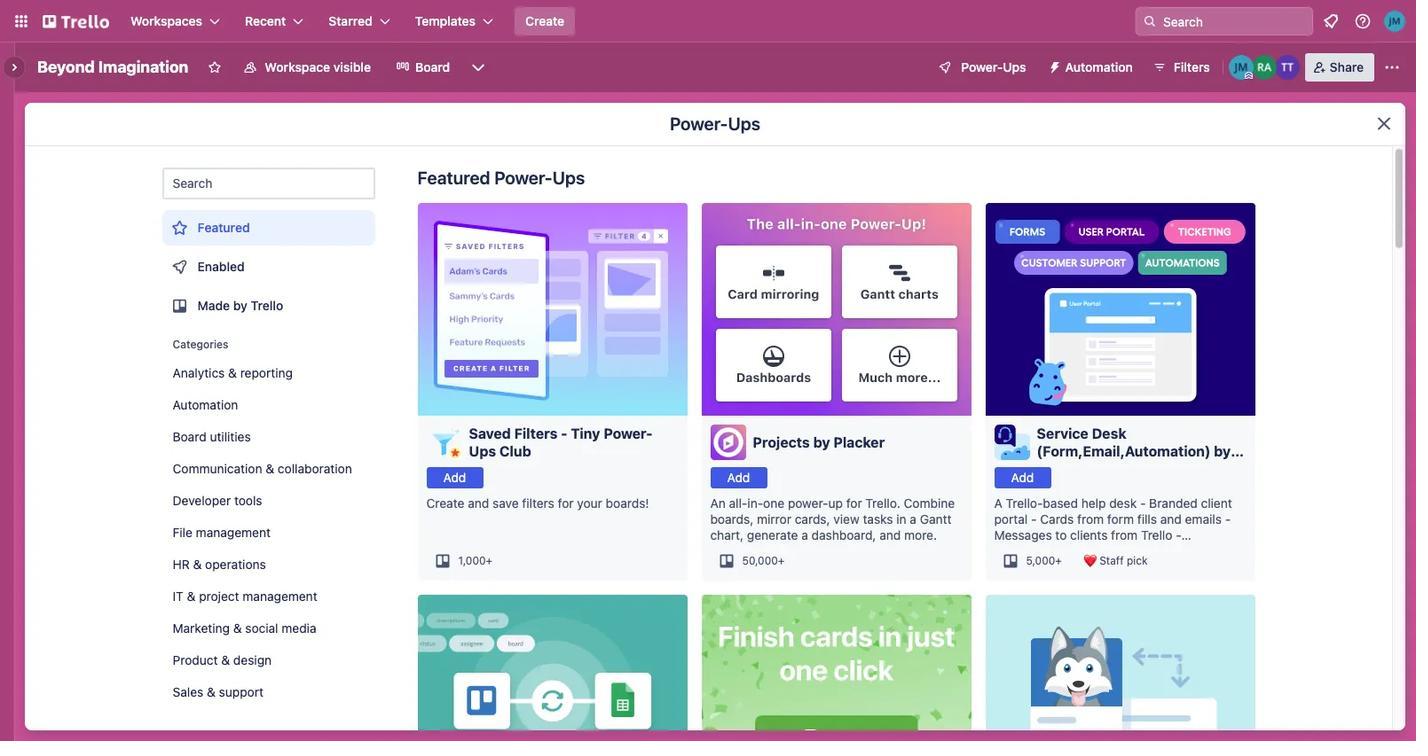 Task type: vqa. For each thing, say whether or not it's contained in the screenshot.
generate
yes



Task type: locate. For each thing, give the bounding box(es) containing it.
0 horizontal spatial add button
[[426, 468, 483, 489]]

1 vertical spatial trello
[[1141, 528, 1172, 543]]

& left social
[[233, 621, 242, 636]]

& inside it & project management link
[[187, 589, 196, 604]]

a down the cards,
[[801, 528, 808, 543]]

+
[[486, 555, 493, 568], [778, 555, 785, 568], [1055, 555, 1062, 568]]

from up "clients"
[[1077, 512, 1104, 527]]

0 vertical spatial a
[[910, 512, 917, 527]]

2 horizontal spatial add button
[[994, 468, 1051, 489]]

&
[[228, 366, 237, 381], [266, 461, 274, 476], [193, 557, 202, 572], [187, 589, 196, 604], [233, 621, 242, 636], [221, 653, 230, 668], [207, 685, 215, 700]]

1 vertical spatial power-ups
[[670, 114, 760, 134]]

-
[[561, 426, 567, 442], [1140, 496, 1146, 511], [1031, 512, 1037, 527], [1225, 512, 1231, 527], [1176, 528, 1182, 543]]

0 vertical spatial automation
[[1065, 59, 1133, 75]]

& down 'board utilities' link
[[266, 461, 274, 476]]

for inside an all-in-one power-up for trello. combine boards, mirror cards, view tasks in a gantt chart, generate a dashboard, and more.
[[846, 496, 862, 511]]

messages
[[994, 528, 1052, 543]]

1 horizontal spatial board
[[415, 59, 450, 75]]

0 horizontal spatial trello
[[251, 298, 283, 313]]

1 horizontal spatial for
[[846, 496, 862, 511]]

made by trello
[[197, 298, 283, 313]]

mirror
[[757, 512, 791, 527]]

+ down save
[[486, 555, 493, 568]]

0 vertical spatial management
[[196, 525, 271, 540]]

hr & operations
[[173, 557, 266, 572]]

placker
[[833, 435, 885, 451]]

customize views image
[[470, 59, 487, 76]]

2 horizontal spatial and
[[1160, 512, 1182, 527]]

trello down fills
[[1141, 528, 1172, 543]]

& right "analytics"
[[228, 366, 237, 381]]

1 + from the left
[[486, 555, 493, 568]]

communication
[[173, 461, 262, 476]]

a right in
[[910, 512, 917, 527]]

add button for service desk (form,email,automation) by hipporello
[[994, 468, 1051, 489]]

1 horizontal spatial automation
[[1065, 59, 1133, 75]]

sales & support link
[[162, 679, 375, 707]]

for up view on the bottom of the page
[[846, 496, 862, 511]]

management up operations
[[196, 525, 271, 540]]

1,000 +
[[458, 555, 493, 568]]

power-
[[961, 59, 1003, 75], [670, 114, 728, 134], [494, 168, 553, 188], [604, 426, 653, 442]]

gantt
[[920, 512, 952, 527]]

star or unstar board image
[[208, 60, 222, 75]]

1 vertical spatial filters
[[514, 426, 557, 442]]

1 add button from the left
[[426, 468, 483, 489]]

add button
[[426, 468, 483, 489], [710, 468, 767, 489], [994, 468, 1051, 489]]

it & project management link
[[162, 583, 375, 611]]

3 add button from the left
[[994, 468, 1051, 489]]

3 add from the left
[[1011, 470, 1034, 485]]

enabled
[[197, 259, 245, 274]]

help
[[1081, 496, 1106, 511]]

add button up all-
[[710, 468, 767, 489]]

create for create and save filters for your boards!
[[426, 496, 464, 511]]

- left tiny
[[561, 426, 567, 442]]

by for made
[[233, 298, 247, 313]]

recent button
[[234, 7, 314, 35]]

jeremy miller (jeremymiller198) image
[[1229, 55, 1253, 80]]

2 horizontal spatial by
[[1214, 444, 1231, 460]]

by inside "link"
[[233, 298, 247, 313]]

an
[[710, 496, 726, 511]]

board inside "link"
[[415, 59, 450, 75]]

& for sales
[[207, 685, 215, 700]]

automation up board utilities
[[173, 397, 238, 413]]

management down hr & operations link
[[243, 589, 317, 604]]

automation inside automation link
[[173, 397, 238, 413]]

and down the branded
[[1160, 512, 1182, 527]]

product & design link
[[162, 647, 375, 675]]

0 horizontal spatial board
[[173, 429, 206, 445]]

back to home image
[[43, 7, 109, 35]]

1 horizontal spatial +
[[778, 555, 785, 568]]

& inside the marketing & social media link
[[233, 621, 242, 636]]

1 vertical spatial board
[[173, 429, 206, 445]]

add up all-
[[727, 470, 750, 485]]

2 horizontal spatial +
[[1055, 555, 1062, 568]]

by right made
[[233, 298, 247, 313]]

combine
[[904, 496, 955, 511]]

pick
[[1127, 555, 1148, 568]]

& inside communication & collaboration link
[[266, 461, 274, 476]]

0 vertical spatial power-ups
[[961, 59, 1026, 75]]

for left your
[[558, 496, 574, 511]]

featured link
[[162, 210, 375, 246]]

0 horizontal spatial for
[[558, 496, 574, 511]]

create inside button
[[525, 13, 564, 28]]

& inside hr & operations link
[[193, 557, 202, 572]]

analytics
[[173, 366, 225, 381]]

+ down to
[[1055, 555, 1062, 568]]

by up client
[[1214, 444, 1231, 460]]

0 vertical spatial trello
[[251, 298, 283, 313]]

1 horizontal spatial featured
[[417, 168, 490, 188]]

add up trello-
[[1011, 470, 1034, 485]]

1 horizontal spatial and
[[879, 528, 901, 543]]

board utilities
[[173, 429, 251, 445]]

fills
[[1137, 512, 1157, 527]]

0 horizontal spatial and
[[468, 496, 489, 511]]

0 horizontal spatial add
[[443, 470, 466, 485]]

0 horizontal spatial power-ups
[[670, 114, 760, 134]]

automation left "filters" button
[[1065, 59, 1133, 75]]

projects
[[753, 435, 810, 451]]

this member is an admin of this board. image
[[1245, 72, 1252, 80]]

add button down saved
[[426, 468, 483, 489]]

add for projects by placker
[[727, 470, 750, 485]]

0 vertical spatial create
[[525, 13, 564, 28]]

1 vertical spatial create
[[426, 496, 464, 511]]

1 vertical spatial from
[[1111, 528, 1138, 543]]

& for marketing
[[233, 621, 242, 636]]

- up fills
[[1140, 496, 1146, 511]]

0 horizontal spatial +
[[486, 555, 493, 568]]

+ down generate
[[778, 555, 785, 568]]

add up 1,000
[[443, 470, 466, 485]]

file
[[173, 525, 192, 540]]

a
[[910, 512, 917, 527], [801, 528, 808, 543]]

50,000
[[742, 555, 778, 568]]

& for analytics
[[228, 366, 237, 381]]

categories
[[173, 338, 229, 351]]

1 horizontal spatial power-ups
[[961, 59, 1026, 75]]

& for hr
[[193, 557, 202, 572]]

your
[[577, 496, 602, 511]]

ups inside button
[[1003, 59, 1026, 75]]

a
[[994, 496, 1002, 511]]

developer
[[173, 493, 231, 508]]

management
[[196, 525, 271, 540], [243, 589, 317, 604]]

board left utilities
[[173, 429, 206, 445]]

filters left jeremy miller (jeremymiller198) image
[[1174, 59, 1210, 75]]

saved filters - tiny power- ups club
[[469, 426, 653, 460]]

2 for from the left
[[846, 496, 862, 511]]

1 vertical spatial featured
[[197, 220, 250, 235]]

and down in
[[879, 528, 901, 543]]

2 + from the left
[[778, 555, 785, 568]]

power-ups
[[961, 59, 1026, 75], [670, 114, 760, 134]]

boards!
[[606, 496, 649, 511]]

power- inside saved filters - tiny power- ups club
[[604, 426, 653, 442]]

featured
[[417, 168, 490, 188], [197, 220, 250, 235]]

view
[[833, 512, 859, 527]]

board utilities link
[[162, 423, 375, 452]]

filters
[[1174, 59, 1210, 75], [514, 426, 557, 442]]

featured for featured
[[197, 220, 250, 235]]

dashboard,
[[811, 528, 876, 543]]

and left save
[[468, 496, 489, 511]]

1 vertical spatial automation
[[173, 397, 238, 413]]

templates
[[415, 13, 476, 28]]

and
[[468, 496, 489, 511], [1160, 512, 1182, 527], [879, 528, 901, 543]]

1 horizontal spatial by
[[813, 435, 830, 451]]

portal
[[994, 512, 1028, 527]]

trello-
[[1006, 496, 1043, 511]]

1 horizontal spatial filters
[[1174, 59, 1210, 75]]

add for service desk (form,email,automation) by hipporello
[[1011, 470, 1034, 485]]

ruby anderson (rubyanderson7) image
[[1252, 55, 1276, 80]]

by
[[233, 298, 247, 313], [813, 435, 830, 451], [1214, 444, 1231, 460]]

& left design
[[221, 653, 230, 668]]

up
[[828, 496, 843, 511]]

2 vertical spatial and
[[879, 528, 901, 543]]

hipporello
[[1037, 461, 1108, 477]]

share button
[[1305, 53, 1374, 82]]

& inside sales & support link
[[207, 685, 215, 700]]

a trello-based help desk - branded client portal - cards from form fills and emails - messages to clients from trello - automations
[[994, 496, 1232, 559]]

design
[[233, 653, 272, 668]]

0 horizontal spatial a
[[801, 528, 808, 543]]

add
[[443, 470, 466, 485], [727, 470, 750, 485], [1011, 470, 1034, 485]]

❤️
[[1083, 555, 1096, 568]]

& inside 'product & design' link
[[221, 653, 230, 668]]

trello inside "link"
[[251, 298, 283, 313]]

hr
[[173, 557, 190, 572]]

filters up club
[[514, 426, 557, 442]]

by left placker
[[813, 435, 830, 451]]

add for saved filters - tiny power- ups club
[[443, 470, 466, 485]]

2 horizontal spatial add
[[1011, 470, 1034, 485]]

from down 'form' on the right of page
[[1111, 528, 1138, 543]]

Search field
[[1157, 8, 1312, 35]]

automation inside automation button
[[1065, 59, 1133, 75]]

& inside analytics & reporting link
[[228, 366, 237, 381]]

2 add button from the left
[[710, 468, 767, 489]]

workspace visible button
[[233, 53, 382, 82]]

0 vertical spatial filters
[[1174, 59, 1210, 75]]

2 add from the left
[[727, 470, 750, 485]]

ups inside saved filters - tiny power- ups club
[[469, 444, 496, 460]]

show menu image
[[1383, 59, 1401, 76]]

media
[[282, 621, 316, 636]]

& right it
[[187, 589, 196, 604]]

automations
[[994, 544, 1066, 559]]

0 vertical spatial from
[[1077, 512, 1104, 527]]

trello inside a trello-based help desk - branded client portal - cards from form fills and emails - messages to clients from trello - automations
[[1141, 528, 1172, 543]]

trello down enabled 'link'
[[251, 298, 283, 313]]

staff
[[1099, 555, 1124, 568]]

recent
[[245, 13, 286, 28]]

made
[[197, 298, 230, 313]]

1 horizontal spatial trello
[[1141, 528, 1172, 543]]

for
[[558, 496, 574, 511], [846, 496, 862, 511]]

tiny
[[571, 426, 600, 442]]

0 vertical spatial and
[[468, 496, 489, 511]]

ups
[[1003, 59, 1026, 75], [728, 114, 760, 134], [552, 168, 585, 188], [469, 444, 496, 460]]

& right hr
[[193, 557, 202, 572]]

add button up trello-
[[994, 468, 1051, 489]]

saved
[[469, 426, 511, 442]]

1 horizontal spatial from
[[1111, 528, 1138, 543]]

0 horizontal spatial filters
[[514, 426, 557, 442]]

1 vertical spatial a
[[801, 528, 808, 543]]

1 horizontal spatial add button
[[710, 468, 767, 489]]

featured power-ups
[[417, 168, 585, 188]]

generate
[[747, 528, 798, 543]]

0 vertical spatial featured
[[417, 168, 490, 188]]

board left 'customize views' image at the top left of page
[[415, 59, 450, 75]]

0 horizontal spatial create
[[426, 496, 464, 511]]

& right sales at left bottom
[[207, 685, 215, 700]]

1 add from the left
[[443, 470, 466, 485]]

0 vertical spatial board
[[415, 59, 450, 75]]

boards,
[[710, 512, 753, 527]]

1 horizontal spatial add
[[727, 470, 750, 485]]

in
[[896, 512, 906, 527]]

0 horizontal spatial automation
[[173, 397, 238, 413]]

clients
[[1070, 528, 1108, 543]]

by inside service desk (form,email,automation) by hipporello
[[1214, 444, 1231, 460]]

templates button
[[404, 7, 504, 35]]

automation link
[[162, 391, 375, 420]]

and inside an all-in-one power-up for trello. combine boards, mirror cards, view tasks in a gantt chart, generate a dashboard, and more.
[[879, 528, 901, 543]]

0 horizontal spatial featured
[[197, 220, 250, 235]]

1 vertical spatial and
[[1160, 512, 1182, 527]]

1 horizontal spatial create
[[525, 13, 564, 28]]

0 horizontal spatial by
[[233, 298, 247, 313]]

0 horizontal spatial from
[[1077, 512, 1104, 527]]



Task type: describe. For each thing, give the bounding box(es) containing it.
filters inside button
[[1174, 59, 1210, 75]]

5,000
[[1026, 555, 1055, 568]]

starred
[[329, 13, 372, 28]]

marketing
[[173, 621, 230, 636]]

50,000 +
[[742, 555, 785, 568]]

based
[[1043, 496, 1078, 511]]

3 + from the left
[[1055, 555, 1062, 568]]

workspaces
[[130, 13, 202, 28]]

0 notifications image
[[1320, 11, 1341, 32]]

board for board utilities
[[173, 429, 206, 445]]

desk
[[1092, 426, 1126, 442]]

service desk (form,email,automation) by hipporello
[[1037, 426, 1231, 477]]

Board name text field
[[28, 53, 197, 82]]

& for it
[[187, 589, 196, 604]]

analytics & reporting
[[173, 366, 293, 381]]

board link
[[385, 53, 461, 82]]

emails
[[1185, 512, 1222, 527]]

(form,email,automation)
[[1037, 444, 1211, 460]]

Search text field
[[162, 168, 375, 200]]

form
[[1107, 512, 1134, 527]]

1,000
[[458, 555, 486, 568]]

- inside saved filters - tiny power- ups club
[[561, 426, 567, 442]]

made by trello link
[[162, 288, 375, 324]]

branded
[[1149, 496, 1198, 511]]

automation button
[[1040, 53, 1143, 82]]

service
[[1037, 426, 1088, 442]]

enabled link
[[162, 249, 375, 285]]

1 horizontal spatial a
[[910, 512, 917, 527]]

jeremy miller (jeremymiller198) image
[[1384, 11, 1405, 32]]

create and save filters for your boards!
[[426, 496, 649, 511]]

power-ups inside power-ups button
[[961, 59, 1026, 75]]

marketing & social media
[[173, 621, 316, 636]]

5,000 +
[[1026, 555, 1062, 568]]

it
[[173, 589, 184, 604]]

and inside a trello-based help desk - branded client portal - cards from form fills and emails - messages to clients from trello - automations
[[1160, 512, 1182, 527]]

open information menu image
[[1354, 12, 1372, 30]]

share
[[1330, 59, 1364, 75]]

board for board
[[415, 59, 450, 75]]

client
[[1201, 496, 1232, 511]]

chart,
[[710, 528, 744, 543]]

+ for saved filters - tiny power- ups club
[[486, 555, 493, 568]]

& for product
[[221, 653, 230, 668]]

1 for from the left
[[558, 496, 574, 511]]

analytics & reporting link
[[162, 359, 375, 388]]

it & project management
[[173, 589, 317, 604]]

product
[[173, 653, 218, 668]]

workspace visible
[[265, 59, 371, 75]]

cards,
[[795, 512, 830, 527]]

filters
[[522, 496, 554, 511]]

power- inside button
[[961, 59, 1003, 75]]

add button for saved filters - tiny power- ups club
[[426, 468, 483, 489]]

& for communication
[[266, 461, 274, 476]]

trello.
[[865, 496, 900, 511]]

featured for featured power-ups
[[417, 168, 490, 188]]

project
[[199, 589, 239, 604]]

filters inside saved filters - tiny power- ups club
[[514, 426, 557, 442]]

file management
[[173, 525, 271, 540]]

file management link
[[162, 519, 375, 547]]

more.
[[904, 528, 937, 543]]

operations
[[205, 557, 266, 572]]

create for create
[[525, 13, 564, 28]]

- down client
[[1225, 512, 1231, 527]]

- down trello-
[[1031, 512, 1037, 527]]

save
[[492, 496, 519, 511]]

one
[[763, 496, 784, 511]]

❤️ staff pick
[[1083, 555, 1148, 568]]

sm image
[[1040, 53, 1065, 78]]

product & design
[[173, 653, 272, 668]]

1 vertical spatial management
[[243, 589, 317, 604]]

developer tools link
[[162, 487, 375, 515]]

club
[[499, 444, 531, 460]]

social
[[245, 621, 278, 636]]

create button
[[515, 7, 575, 35]]

imagination
[[98, 58, 188, 76]]

beyond
[[37, 58, 95, 76]]

cards
[[1040, 512, 1074, 527]]

primary element
[[0, 0, 1416, 43]]

workspaces button
[[120, 7, 231, 35]]

by for projects
[[813, 435, 830, 451]]

utilities
[[210, 429, 251, 445]]

all-
[[729, 496, 747, 511]]

terry turtle (terryturtle) image
[[1275, 55, 1300, 80]]

support
[[219, 685, 264, 700]]

tools
[[234, 493, 262, 508]]

- down the branded
[[1176, 528, 1182, 543]]

starred button
[[318, 7, 401, 35]]

desk
[[1109, 496, 1137, 511]]

power-
[[788, 496, 828, 511]]

reporting
[[240, 366, 293, 381]]

beyond imagination
[[37, 58, 188, 76]]

search image
[[1143, 14, 1157, 28]]

+ for projects by placker
[[778, 555, 785, 568]]

communication & collaboration link
[[162, 455, 375, 484]]

filters button
[[1147, 53, 1215, 82]]

hr & operations link
[[162, 551, 375, 579]]

add button for projects by placker
[[710, 468, 767, 489]]



